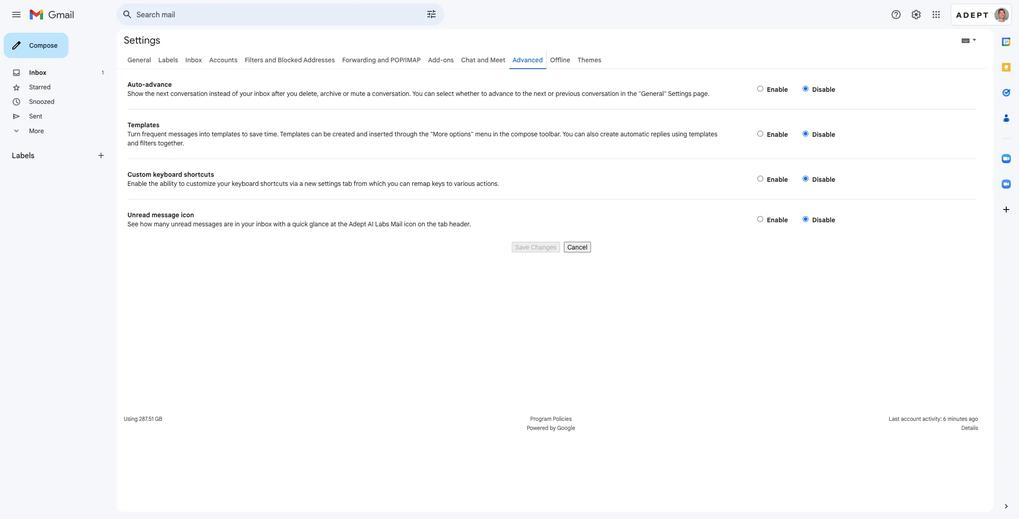 Task type: vqa. For each thing, say whether or not it's contained in the screenshot.
"translated"
no



Task type: describe. For each thing, give the bounding box(es) containing it.
auto-advance show the next conversation instead of your inbox after you delete, archive or mute a conversation. you can select whether to advance to the next or previous conversation in the "general" settings page.
[[127, 81, 710, 98]]

keys
[[432, 180, 445, 188]]

quick
[[292, 220, 308, 228]]

1 templates from the left
[[212, 130, 240, 138]]

at
[[330, 220, 336, 228]]

are
[[224, 220, 233, 228]]

and down turn
[[127, 139, 138, 147]]

2 next from the left
[[534, 90, 546, 98]]

inserted
[[369, 130, 393, 138]]

your for keyboard
[[217, 180, 230, 188]]

enable for templates turn frequent messages into templates to save time. templates can be created and inserted through the "more options" menu in the compose toolbar. you can also create automatic replies using templates and filters together.
[[767, 131, 788, 139]]

accounts
[[209, 56, 238, 64]]

save
[[249, 130, 263, 138]]

last
[[889, 416, 900, 423]]

through
[[395, 130, 418, 138]]

labs
[[375, 220, 389, 228]]

auto-
[[127, 81, 145, 89]]

ai
[[368, 220, 374, 228]]

the left 'compose'
[[500, 130, 509, 138]]

the right on
[[427, 220, 436, 228]]

details
[[962, 425, 978, 432]]

various
[[454, 180, 475, 188]]

1 conversation from the left
[[170, 90, 208, 98]]

unread message icon see how many unread messages are in your inbox with a quick glance at the adept ai labs mail icon on the tab header.
[[127, 211, 471, 228]]

activity:
[[923, 416, 942, 423]]

also
[[587, 130, 599, 138]]

using 287.51 gb
[[124, 416, 162, 423]]

ability
[[160, 180, 177, 188]]

inbox inside "auto-advance show the next conversation instead of your inbox after you delete, archive or mute a conversation. you can select whether to advance to the next or previous conversation in the "general" settings page."
[[254, 90, 270, 98]]

to right the ability
[[179, 180, 185, 188]]

to inside templates turn frequent messages into templates to save time. templates can be created and inserted through the "more options" menu in the compose toolbar. you can also create automatic replies using templates and filters together.
[[242, 130, 248, 138]]

disable radio for show the next conversation instead of your inbox after you delete, archive or mute a conversation. you can select whether to advance to the next or previous conversation in the "general" settings page.
[[803, 86, 809, 92]]

themes
[[578, 56, 602, 64]]

"general"
[[639, 90, 667, 98]]

save changes button
[[512, 242, 560, 253]]

last account activity: 6 minutes ago details
[[889, 416, 978, 432]]

toolbar.
[[539, 130, 561, 138]]

disable for header.
[[812, 216, 835, 224]]

labels for labels link
[[158, 56, 178, 64]]

0 vertical spatial icon
[[181, 211, 194, 219]]

disable radio for see how many unread messages are in your inbox with a quick glance at the adept ai labs mail icon on the tab header.
[[803, 216, 809, 222]]

the right at
[[338, 220, 347, 228]]

custom
[[127, 171, 151, 179]]

account
[[901, 416, 921, 423]]

0 vertical spatial templates
[[127, 121, 160, 129]]

287.51
[[139, 416, 154, 423]]

compose
[[511, 130, 538, 138]]

general link
[[127, 56, 151, 64]]

using
[[124, 416, 138, 423]]

cancel button
[[564, 242, 591, 253]]

6
[[943, 416, 947, 423]]

ago
[[969, 416, 978, 423]]

labels heading
[[12, 151, 97, 160]]

by
[[550, 425, 556, 432]]

navigation containing save changes
[[127, 240, 976, 253]]

starred
[[29, 83, 51, 91]]

enable for unread message icon see how many unread messages are in your inbox with a quick glance at the adept ai labs mail icon on the tab header.
[[767, 216, 788, 224]]

filters
[[245, 56, 263, 64]]

from
[[354, 180, 367, 188]]

offline
[[550, 56, 570, 64]]

glance
[[309, 220, 329, 228]]

in inside "auto-advance show the next conversation instead of your inbox after you delete, archive or mute a conversation. you can select whether to advance to the next or previous conversation in the "general" settings page."
[[621, 90, 626, 98]]

1 vertical spatial shortcuts
[[260, 180, 288, 188]]

your inside the unread message icon see how many unread messages are in your inbox with a quick glance at the adept ai labs mail icon on the tab header.
[[242, 220, 254, 228]]

settings inside "auto-advance show the next conversation instead of your inbox after you delete, archive or mute a conversation. you can select whether to advance to the next or previous conversation in the "general" settings page."
[[668, 90, 692, 98]]

turn
[[127, 130, 140, 138]]

3 enable radio from the top
[[758, 216, 763, 222]]

1 horizontal spatial templates
[[280, 130, 310, 138]]

a inside custom keyboard shortcuts enable the ability to customize your keyboard shortcuts via a new settings tab from which you can remap keys to various actions.
[[300, 180, 303, 188]]

blocked
[[278, 56, 302, 64]]

unread
[[171, 220, 191, 228]]

program policies link
[[530, 416, 572, 423]]

of
[[232, 90, 238, 98]]

disable radio for enable the ability to customize your keyboard shortcuts via a new settings tab from which you can remap keys to various actions.
[[803, 176, 809, 182]]

snoozed link
[[29, 98, 54, 106]]

chat
[[461, 56, 476, 64]]

into
[[199, 130, 210, 138]]

messages inside templates turn frequent messages into templates to save time. templates can be created and inserted through the "more options" menu in the compose toolbar. you can also create automatic replies using templates and filters together.
[[168, 130, 198, 138]]

tab inside custom keyboard shortcuts enable the ability to customize your keyboard shortcuts via a new settings tab from which you can remap keys to various actions.
[[343, 180, 352, 188]]

to right keys
[[447, 180, 452, 188]]

a inside "auto-advance show the next conversation instead of your inbox after you delete, archive or mute a conversation. you can select whether to advance to the next or previous conversation in the "general" settings page."
[[367, 90, 371, 98]]

advanced
[[513, 56, 543, 64]]

disable for next
[[812, 86, 835, 94]]

3 disable from the top
[[812, 176, 835, 184]]

policies
[[553, 416, 572, 423]]

0 vertical spatial advance
[[145, 81, 172, 89]]

time.
[[264, 130, 279, 138]]

1
[[102, 69, 104, 76]]

and for filters
[[265, 56, 276, 64]]

footer containing using
[[117, 415, 986, 433]]

add-
[[428, 56, 443, 64]]

google link
[[557, 424, 575, 433]]

2 conversation from the left
[[582, 90, 619, 98]]

on
[[418, 220, 425, 228]]

inbox for inbox link to the top
[[185, 56, 202, 64]]

chat and meet link
[[461, 56, 505, 64]]

the left "general"
[[627, 90, 637, 98]]

select input tool image
[[972, 36, 977, 43]]

customize
[[186, 180, 216, 188]]

1 horizontal spatial icon
[[404, 220, 416, 228]]

cancel
[[568, 244, 588, 252]]

create
[[600, 130, 619, 138]]

filters and blocked addresses link
[[245, 56, 335, 64]]

select
[[437, 90, 454, 98]]

details link
[[962, 425, 978, 432]]

powered
[[527, 425, 549, 432]]

automatic
[[620, 130, 649, 138]]

instead
[[209, 90, 230, 98]]

accounts link
[[209, 56, 238, 64]]

pop/imap
[[391, 56, 421, 64]]

Enable radio
[[758, 176, 763, 182]]

enable radio for the
[[758, 86, 763, 92]]

unread
[[127, 211, 150, 219]]

the down advanced link
[[523, 90, 532, 98]]

enable for auto-advance show the next conversation instead of your inbox after you delete, archive or mute a conversation. you can select whether to advance to the next or previous conversation in the "general" settings page.
[[767, 86, 788, 94]]

sent
[[29, 112, 42, 120]]

new
[[305, 180, 317, 188]]

archive
[[320, 90, 341, 98]]

enable radio for templates
[[758, 131, 763, 137]]

see
[[127, 220, 138, 228]]

snoozed
[[29, 98, 54, 106]]

in inside templates turn frequent messages into templates to save time. templates can be created and inserted through the "more options" menu in the compose toolbar. you can also create automatic replies using templates and filters together.
[[493, 130, 498, 138]]



Task type: locate. For each thing, give the bounding box(es) containing it.
inbox link right labels link
[[185, 56, 202, 64]]

tab inside the unread message icon see how many unread messages are in your inbox with a quick glance at the adept ai labs mail icon on the tab header.
[[438, 220, 448, 228]]

labels inside labels navigation
[[12, 151, 34, 160]]

0 horizontal spatial keyboard
[[153, 171, 182, 179]]

using
[[672, 130, 687, 138]]

the right the "show"
[[145, 90, 155, 98]]

navigation
[[127, 240, 976, 253]]

labels for labels heading
[[12, 151, 34, 160]]

which
[[369, 180, 386, 188]]

can left remap
[[400, 180, 410, 188]]

a right mute at top left
[[367, 90, 371, 98]]

created
[[333, 130, 355, 138]]

to right whether
[[481, 90, 487, 98]]

1 vertical spatial a
[[300, 180, 303, 188]]

message
[[152, 211, 179, 219]]

keyboard
[[153, 171, 182, 179], [232, 180, 259, 188]]

and right chat
[[477, 56, 489, 64]]

how
[[140, 220, 152, 228]]

1 vertical spatial you
[[563, 130, 573, 138]]

1 vertical spatial inbox
[[29, 69, 46, 77]]

minutes
[[948, 416, 968, 423]]

adept
[[349, 220, 366, 228]]

to
[[481, 90, 487, 98], [515, 90, 521, 98], [242, 130, 248, 138], [179, 180, 185, 188], [447, 180, 452, 188]]

templates turn frequent messages into templates to save time. templates can be created and inserted through the "more options" menu in the compose toolbar. you can also create automatic replies using templates and filters together.
[[127, 121, 718, 147]]

labels right general
[[158, 56, 178, 64]]

1 vertical spatial settings
[[668, 90, 692, 98]]

0 horizontal spatial settings
[[124, 34, 160, 46]]

ons
[[443, 56, 454, 64]]

0 horizontal spatial advance
[[145, 81, 172, 89]]

and right "created"
[[357, 130, 368, 138]]

search mail image
[[119, 6, 136, 23]]

can left 'be'
[[311, 130, 322, 138]]

to left save
[[242, 130, 248, 138]]

1 horizontal spatial or
[[548, 90, 554, 98]]

page.
[[693, 90, 710, 98]]

your right of
[[240, 90, 253, 98]]

can
[[424, 90, 435, 98], [311, 130, 322, 138], [575, 130, 585, 138], [400, 180, 410, 188]]

next
[[156, 90, 169, 98], [534, 90, 546, 98]]

1 vertical spatial in
[[493, 130, 498, 138]]

1 horizontal spatial inbox
[[185, 56, 202, 64]]

enable inside custom keyboard shortcuts enable the ability to customize your keyboard shortcuts via a new settings tab from which you can remap keys to various actions.
[[127, 180, 147, 188]]

0 horizontal spatial tab
[[343, 180, 352, 188]]

1 disable radio from the top
[[803, 131, 809, 137]]

0 horizontal spatial shortcuts
[[184, 171, 214, 179]]

messages left are
[[193, 220, 222, 228]]

1 horizontal spatial advance
[[489, 90, 513, 98]]

footer
[[117, 415, 986, 433]]

labels link
[[158, 56, 178, 64]]

program policies powered by google
[[527, 416, 575, 432]]

2 horizontal spatial in
[[621, 90, 626, 98]]

and for forwarding
[[378, 56, 389, 64]]

your inside "auto-advance show the next conversation instead of your inbox after you delete, archive or mute a conversation. you can select whether to advance to the next or previous conversation in the "general" settings page."
[[240, 90, 253, 98]]

and left pop/imap
[[378, 56, 389, 64]]

templates right using
[[689, 130, 718, 138]]

and for chat
[[477, 56, 489, 64]]

1 horizontal spatial inbox link
[[185, 56, 202, 64]]

0 horizontal spatial labels
[[12, 151, 34, 160]]

tab list
[[994, 29, 1019, 487]]

0 vertical spatial you
[[287, 90, 297, 98]]

remap
[[412, 180, 430, 188]]

save changes
[[515, 244, 557, 252]]

0 vertical spatial keyboard
[[153, 171, 182, 179]]

add-ons link
[[428, 56, 454, 64]]

custom keyboard shortcuts enable the ability to customize your keyboard shortcuts via a new settings tab from which you can remap keys to various actions.
[[127, 171, 499, 188]]

0 vertical spatial settings
[[124, 34, 160, 46]]

support image
[[891, 9, 902, 20]]

icon left on
[[404, 220, 416, 228]]

be
[[324, 130, 331, 138]]

1 vertical spatial keyboard
[[232, 180, 259, 188]]

disable for also
[[812, 131, 835, 139]]

forwarding and pop/imap link
[[342, 56, 421, 64]]

0 horizontal spatial a
[[287, 220, 291, 228]]

tab left header.
[[438, 220, 448, 228]]

your right customize
[[217, 180, 230, 188]]

in inside the unread message icon see how many unread messages are in your inbox with a quick glance at the adept ai labs mail icon on the tab header.
[[235, 220, 240, 228]]

inbox right labels link
[[185, 56, 202, 64]]

0 vertical spatial messages
[[168, 130, 198, 138]]

inbox left with
[[256, 220, 272, 228]]

you
[[287, 90, 297, 98], [388, 180, 398, 188]]

1 vertical spatial your
[[217, 180, 230, 188]]

your right are
[[242, 220, 254, 228]]

2 disable radio from the top
[[803, 216, 809, 222]]

delete,
[[299, 90, 319, 98]]

a right with
[[287, 220, 291, 228]]

or left previous
[[548, 90, 554, 98]]

1 horizontal spatial labels
[[158, 56, 178, 64]]

more
[[29, 127, 44, 135]]

and right filters
[[265, 56, 276, 64]]

compose button
[[4, 33, 68, 58]]

1 vertical spatial you
[[388, 180, 398, 188]]

can left select
[[424, 90, 435, 98]]

1 disable from the top
[[812, 86, 835, 94]]

with
[[273, 220, 286, 228]]

0 horizontal spatial in
[[235, 220, 240, 228]]

the
[[145, 90, 155, 98], [523, 90, 532, 98], [627, 90, 637, 98], [419, 130, 429, 138], [500, 130, 509, 138], [149, 180, 158, 188], [338, 220, 347, 228], [427, 220, 436, 228]]

labels navigation
[[0, 29, 117, 520]]

conversation left instead
[[170, 90, 208, 98]]

0 horizontal spatial or
[[343, 90, 349, 98]]

2 vertical spatial a
[[287, 220, 291, 228]]

disable radio for turn frequent messages into templates to save time. templates can be created and inserted through the "more options" menu in the compose toolbar. you can also create automatic replies using templates and filters together.
[[803, 131, 809, 137]]

icon
[[181, 211, 194, 219], [404, 220, 416, 228]]

filters
[[140, 139, 156, 147]]

1 horizontal spatial you
[[388, 180, 398, 188]]

shortcuts left via
[[260, 180, 288, 188]]

1 disable radio from the top
[[803, 86, 809, 92]]

in right are
[[235, 220, 240, 228]]

the left the ability
[[149, 180, 158, 188]]

you right which
[[388, 180, 398, 188]]

next right the "show"
[[156, 90, 169, 98]]

conversation right previous
[[582, 90, 619, 98]]

inbox link up starred link
[[29, 69, 46, 77]]

can inside "auto-advance show the next conversation instead of your inbox after you delete, archive or mute a conversation. you can select whether to advance to the next or previous conversation in the "general" settings page."
[[424, 90, 435, 98]]

0 horizontal spatial inbox
[[29, 69, 46, 77]]

your inside custom keyboard shortcuts enable the ability to customize your keyboard shortcuts via a new settings tab from which you can remap keys to various actions.
[[217, 180, 230, 188]]

can left also
[[575, 130, 585, 138]]

1 vertical spatial labels
[[12, 151, 34, 160]]

0 horizontal spatial templates
[[127, 121, 160, 129]]

1 vertical spatial disable radio
[[803, 216, 809, 222]]

advance right whether
[[489, 90, 513, 98]]

forwarding and pop/imap
[[342, 56, 421, 64]]

labels down more
[[12, 151, 34, 160]]

next left previous
[[534, 90, 546, 98]]

to down advanced
[[515, 90, 521, 98]]

None search field
[[117, 4, 444, 25]]

you right toolbar.
[[563, 130, 573, 138]]

1 or from the left
[[343, 90, 349, 98]]

2 enable radio from the top
[[758, 131, 763, 137]]

1 horizontal spatial templates
[[689, 130, 718, 138]]

you inside custom keyboard shortcuts enable the ability to customize your keyboard shortcuts via a new settings tab from which you can remap keys to various actions.
[[388, 180, 398, 188]]

templates right time.
[[280, 130, 310, 138]]

0 horizontal spatial you
[[412, 90, 423, 98]]

0 horizontal spatial icon
[[181, 211, 194, 219]]

general
[[127, 56, 151, 64]]

a inside the unread message icon see how many unread messages are in your inbox with a quick glance at the adept ai labs mail icon on the tab header.
[[287, 220, 291, 228]]

2 vertical spatial enable radio
[[758, 216, 763, 222]]

main menu image
[[11, 9, 22, 20]]

2 vertical spatial in
[[235, 220, 240, 228]]

advance
[[145, 81, 172, 89], [489, 90, 513, 98]]

enable for custom keyboard shortcuts enable the ability to customize your keyboard shortcuts via a new settings tab from which you can remap keys to various actions.
[[767, 176, 788, 184]]

0 vertical spatial your
[[240, 90, 253, 98]]

meet
[[490, 56, 505, 64]]

templates right into
[[212, 130, 240, 138]]

0 vertical spatial inbox
[[254, 90, 270, 98]]

starred link
[[29, 83, 51, 91]]

2 disable radio from the top
[[803, 176, 809, 182]]

1 horizontal spatial conversation
[[582, 90, 619, 98]]

0 vertical spatial shortcuts
[[184, 171, 214, 179]]

actions.
[[477, 180, 499, 188]]

1 vertical spatial templates
[[280, 130, 310, 138]]

2 templates from the left
[[689, 130, 718, 138]]

inbox left "after"
[[254, 90, 270, 98]]

the left ""more" at the left top of page
[[419, 130, 429, 138]]

1 horizontal spatial in
[[493, 130, 498, 138]]

gb
[[155, 416, 162, 423]]

Search mail text field
[[137, 10, 401, 19]]

1 next from the left
[[156, 90, 169, 98]]

0 vertical spatial you
[[412, 90, 423, 98]]

1 vertical spatial icon
[[404, 220, 416, 228]]

settings left page.
[[668, 90, 692, 98]]

4 disable from the top
[[812, 216, 835, 224]]

templates up turn
[[127, 121, 160, 129]]

compose
[[29, 41, 58, 49]]

0 horizontal spatial templates
[[212, 130, 240, 138]]

chat and meet
[[461, 56, 505, 64]]

inbox inside labels navigation
[[29, 69, 46, 77]]

1 vertical spatial disable radio
[[803, 176, 809, 182]]

1 horizontal spatial a
[[300, 180, 303, 188]]

your for inbox
[[240, 90, 253, 98]]

1 vertical spatial advance
[[489, 90, 513, 98]]

messages inside the unread message icon see how many unread messages are in your inbox with a quick glance at the adept ai labs mail icon on the tab header.
[[193, 220, 222, 228]]

menu
[[475, 130, 491, 138]]

1 enable radio from the top
[[758, 86, 763, 92]]

icon up unread
[[181, 211, 194, 219]]

filters and blocked addresses
[[245, 56, 335, 64]]

or left mute at top left
[[343, 90, 349, 98]]

Disable radio
[[803, 131, 809, 137], [803, 176, 809, 182]]

many
[[154, 220, 169, 228]]

can inside custom keyboard shortcuts enable the ability to customize your keyboard shortcuts via a new settings tab from which you can remap keys to various actions.
[[400, 180, 410, 188]]

2 or from the left
[[548, 90, 554, 98]]

sent link
[[29, 112, 42, 120]]

2 disable from the top
[[812, 131, 835, 139]]

you inside "auto-advance show the next conversation instead of your inbox after you delete, archive or mute a conversation. you can select whether to advance to the next or previous conversation in the "general" settings page."
[[412, 90, 423, 98]]

0 horizontal spatial conversation
[[170, 90, 208, 98]]

2 vertical spatial your
[[242, 220, 254, 228]]

0 vertical spatial inbox link
[[185, 56, 202, 64]]

0 horizontal spatial inbox link
[[29, 69, 46, 77]]

Disable radio
[[803, 86, 809, 92], [803, 216, 809, 222]]

frequent
[[142, 130, 167, 138]]

a right via
[[300, 180, 303, 188]]

settings
[[318, 180, 341, 188]]

advance down labels link
[[145, 81, 172, 89]]

you
[[412, 90, 423, 98], [563, 130, 573, 138]]

shortcuts up customize
[[184, 171, 214, 179]]

1 vertical spatial inbox
[[256, 220, 272, 228]]

replies
[[651, 130, 670, 138]]

enable
[[767, 86, 788, 94], [767, 131, 788, 139], [767, 176, 788, 184], [127, 180, 147, 188], [767, 216, 788, 224]]

inbox up starred link
[[29, 69, 46, 77]]

forwarding
[[342, 56, 376, 64]]

settings image
[[911, 9, 922, 20]]

conversation
[[170, 90, 208, 98], [582, 90, 619, 98]]

tab left from
[[343, 180, 352, 188]]

1 horizontal spatial tab
[[438, 220, 448, 228]]

0 horizontal spatial you
[[287, 90, 297, 98]]

in left "general"
[[621, 90, 626, 98]]

save
[[515, 244, 529, 252]]

1 vertical spatial tab
[[438, 220, 448, 228]]

header.
[[449, 220, 471, 228]]

you inside "auto-advance show the next conversation instead of your inbox after you delete, archive or mute a conversation. you can select whether to advance to the next or previous conversation in the "general" settings page."
[[287, 90, 297, 98]]

in right menu
[[493, 130, 498, 138]]

or
[[343, 90, 349, 98], [548, 90, 554, 98]]

program
[[530, 416, 552, 423]]

you right "after"
[[287, 90, 297, 98]]

1 horizontal spatial you
[[563, 130, 573, 138]]

advanced search options image
[[422, 5, 441, 23]]

0 vertical spatial disable radio
[[803, 131, 809, 137]]

via
[[290, 180, 298, 188]]

0 vertical spatial tab
[[343, 180, 352, 188]]

you inside templates turn frequent messages into templates to save time. templates can be created and inserted through the "more options" menu in the compose toolbar. you can also create automatic replies using templates and filters together.
[[563, 130, 573, 138]]

0 vertical spatial disable radio
[[803, 86, 809, 92]]

1 vertical spatial inbox link
[[29, 69, 46, 77]]

keyboard up are
[[232, 180, 259, 188]]

Enable radio
[[758, 86, 763, 92], [758, 131, 763, 137], [758, 216, 763, 222]]

0 vertical spatial a
[[367, 90, 371, 98]]

inbox for leftmost inbox link
[[29, 69, 46, 77]]

0 vertical spatial labels
[[158, 56, 178, 64]]

0 vertical spatial enable radio
[[758, 86, 763, 92]]

inbox
[[254, 90, 270, 98], [256, 220, 272, 228]]

a
[[367, 90, 371, 98], [300, 180, 303, 188], [287, 220, 291, 228]]

0 horizontal spatial next
[[156, 90, 169, 98]]

inbox inside the unread message icon see how many unread messages are in your inbox with a quick glance at the adept ai labs mail icon on the tab header.
[[256, 220, 272, 228]]

1 vertical spatial enable radio
[[758, 131, 763, 137]]

2 horizontal spatial a
[[367, 90, 371, 98]]

messages up together.
[[168, 130, 198, 138]]

previous
[[556, 90, 580, 98]]

"more
[[430, 130, 448, 138]]

you right conversation.
[[412, 90, 423, 98]]

the inside custom keyboard shortcuts enable the ability to customize your keyboard shortcuts via a new settings tab from which you can remap keys to various actions.
[[149, 180, 158, 188]]

whether
[[456, 90, 480, 98]]

gmail image
[[29, 5, 79, 24]]

mail
[[391, 220, 403, 228]]

1 horizontal spatial settings
[[668, 90, 692, 98]]

in
[[621, 90, 626, 98], [493, 130, 498, 138], [235, 220, 240, 228]]

1 vertical spatial messages
[[193, 220, 222, 228]]

settings up "general" link
[[124, 34, 160, 46]]

1 horizontal spatial next
[[534, 90, 546, 98]]

1 horizontal spatial keyboard
[[232, 180, 259, 188]]

1 horizontal spatial shortcuts
[[260, 180, 288, 188]]

keyboard up the ability
[[153, 171, 182, 179]]

google
[[557, 425, 575, 432]]

0 vertical spatial in
[[621, 90, 626, 98]]

0 vertical spatial inbox
[[185, 56, 202, 64]]



